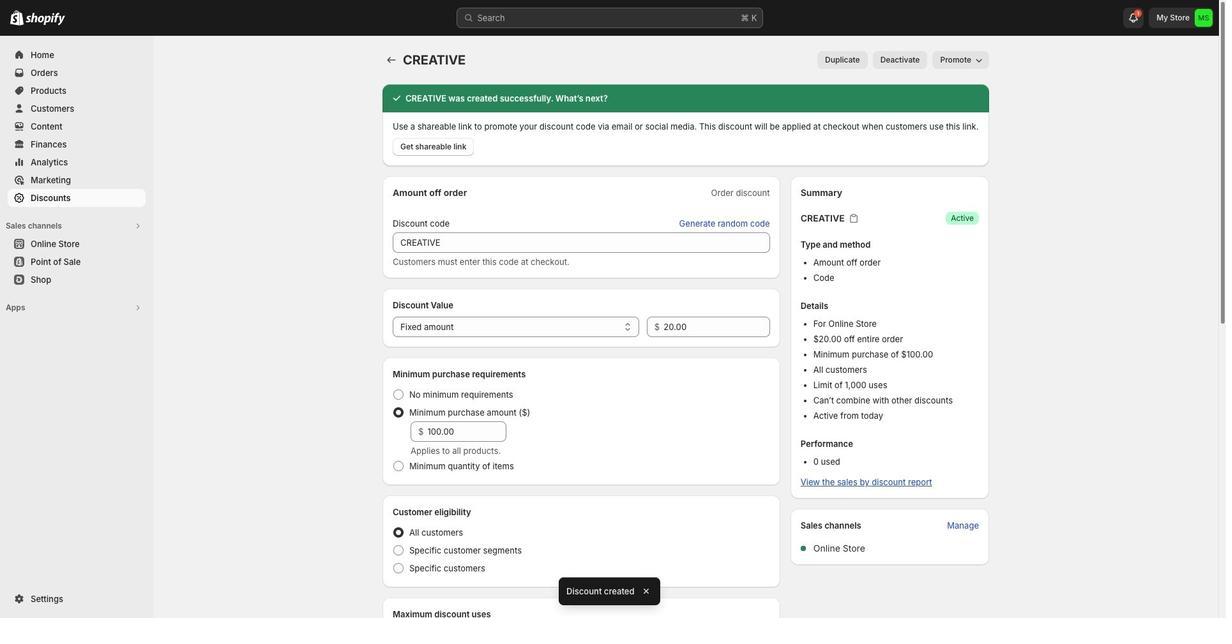 Task type: vqa. For each thing, say whether or not it's contained in the screenshot.
rightmost upgrade
no



Task type: locate. For each thing, give the bounding box(es) containing it.
shopify image
[[26, 13, 65, 26]]

my store image
[[1195, 9, 1213, 27]]

0.00 text field
[[664, 317, 770, 337]]

None text field
[[393, 232, 770, 253]]

0.00 text field
[[428, 422, 506, 442]]

shopify image
[[10, 10, 24, 26]]



